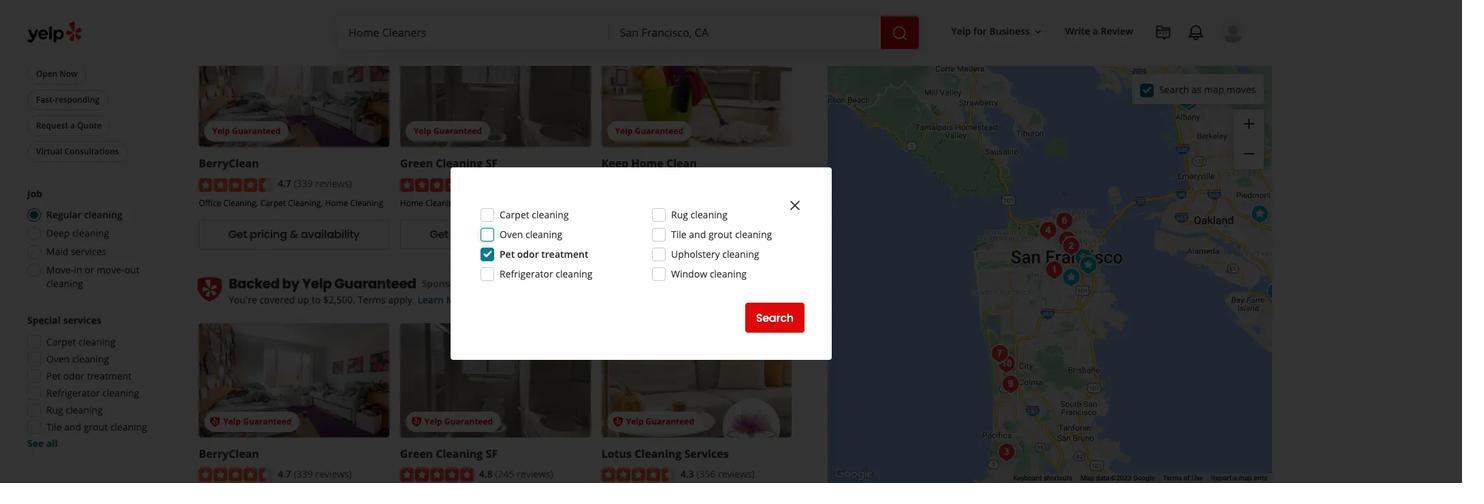 Task type: vqa. For each thing, say whether or not it's contained in the screenshot.
Photo of Mas Cafe - Seattle, WA, US. Juice, smoothie, frap menu
no



Task type: locate. For each thing, give the bounding box(es) containing it.
2 (339 from the top
[[294, 468, 313, 481]]

a for report
[[1234, 475, 1237, 482]]

1 & from the left
[[290, 227, 298, 243]]

close image
[[787, 197, 804, 214]]

berryclean link for lotus cleaning services
[[199, 447, 259, 462]]

rug cleaning
[[671, 208, 728, 221], [46, 403, 103, 416]]

regular
[[46, 208, 82, 221]]

1 availability from the left
[[301, 227, 360, 243]]

0 vertical spatial you're
[[229, 3, 257, 16]]

2 green cleaning sf link from the top
[[400, 447, 498, 462]]

get
[[228, 227, 247, 243], [430, 227, 449, 243], [631, 227, 650, 243]]

2 4.8 star rating image from the top
[[400, 469, 474, 482]]

2 horizontal spatial &
[[693, 227, 701, 243]]

0 horizontal spatial learn more link
[[358, 3, 411, 16]]

2 horizontal spatial availability
[[704, 227, 763, 243]]

error
[[1254, 475, 1269, 482]]

1 vertical spatial services
[[63, 313, 101, 326]]

rug
[[671, 208, 688, 221], [46, 403, 63, 416]]

rug cleaning up upholstery
[[671, 208, 728, 221]]

0 vertical spatial tile and grout cleaning
[[671, 228, 772, 241]]

pricing for berryclean
[[250, 227, 287, 243]]

green cleaning sf link up home cleaning
[[400, 156, 498, 171]]

0 vertical spatial pet
[[500, 248, 515, 261]]

yelp guaranteed link for lotus's green cleaning sf link
[[400, 323, 591, 438]]

4.8 star rating image
[[400, 178, 474, 192], [400, 469, 474, 482]]

0 horizontal spatial get pricing & availability
[[228, 227, 360, 243]]

get pricing & availability button down office cleaning, carpet cleaning, home cleaning
[[199, 220, 389, 250]]

2 berryclean from the top
[[199, 447, 259, 462]]

(339 for keep home clean
[[294, 177, 313, 190]]

1 horizontal spatial oven cleaning
[[500, 228, 563, 241]]

victory's cleaning services image
[[993, 350, 1020, 378]]

refrigerator up all
[[46, 386, 100, 399]]

refrigerator cleaning up all
[[46, 386, 139, 399]]

0 vertical spatial to
[[312, 3, 321, 16]]

1 vertical spatial more
[[446, 293, 471, 306]]

1 green from the top
[[400, 156, 433, 171]]

2 green from the top
[[400, 447, 433, 462]]

sparkling clean pro image
[[1058, 233, 1085, 260], [1058, 233, 1085, 260]]

up
[[298, 3, 309, 16], [298, 293, 309, 306]]

2 & from the left
[[491, 227, 500, 243]]

open
[[36, 67, 58, 79]]

0 vertical spatial rug cleaning
[[671, 208, 728, 221]]

1 horizontal spatial tile and grout cleaning
[[671, 228, 772, 241]]

1 4.7 star rating image from the top
[[199, 178, 272, 192]]

3 get pricing & availability button from the left
[[602, 220, 792, 250]]

16 yelp guaranteed v2 image inside yelp guaranteed button
[[36, 42, 47, 53]]

scrubby ducks image
[[1263, 278, 1290, 305]]

2 get pricing & availability from the left
[[430, 227, 561, 243]]

1 get pricing & availability from the left
[[228, 227, 360, 243]]

green
[[400, 156, 433, 171], [400, 447, 433, 462]]

1 vertical spatial rug cleaning
[[46, 403, 103, 416]]

1 pricing from the left
[[250, 227, 287, 243]]

1 horizontal spatial a
[[1093, 25, 1099, 38]]

tile and grout cleaning
[[671, 228, 772, 241], [46, 420, 147, 433]]

to
[[312, 3, 321, 16], [312, 293, 321, 306]]

1 horizontal spatial rug
[[671, 208, 688, 221]]

a inside button
[[70, 119, 75, 131]]

get pricing & availability up upholstery
[[631, 227, 763, 243]]

projects image
[[1156, 25, 1172, 41]]

backed
[[229, 274, 280, 293]]

0 vertical spatial odor
[[517, 248, 539, 261]]

refrigerator cleaning inside search dialog
[[500, 268, 593, 281]]

you're
[[229, 3, 257, 16], [229, 293, 257, 306]]

0 horizontal spatial get pricing & availability button
[[199, 220, 389, 250]]

yelp guaranteed link for keep green cleaning sf link
[[400, 33, 591, 147]]

0 horizontal spatial and
[[64, 420, 81, 433]]

1 vertical spatial and
[[64, 420, 81, 433]]

1 horizontal spatial &
[[491, 227, 500, 243]]

1 (339 from the top
[[294, 177, 313, 190]]

services
[[71, 245, 106, 258], [63, 313, 101, 326]]

0 horizontal spatial tile and grout cleaning
[[46, 420, 147, 433]]

refrigerator right the 16 info v2 'icon'
[[500, 268, 553, 281]]

1 vertical spatial grout
[[84, 420, 108, 433]]

upholstery cleaning
[[671, 248, 760, 261]]

0 horizontal spatial pet odor treatment
[[46, 369, 132, 382]]

oven cleaning
[[500, 228, 563, 241], [46, 352, 109, 365]]

zoom out image
[[1241, 146, 1258, 162]]

or
[[85, 264, 94, 276]]

4.8 star rating image left 4.8
[[400, 469, 474, 482]]

as
[[1192, 83, 1202, 96]]

get pricing & availability button up window
[[602, 220, 792, 250]]

notifications image
[[1188, 25, 1205, 41]]

1 horizontal spatial pricing
[[451, 227, 489, 243]]

4.7 (339 reviews)
[[278, 177, 352, 190], [278, 468, 352, 481]]

green for keep home clean
[[400, 156, 433, 171]]

1 4.7 from the top
[[278, 177, 291, 190]]

2 $2,500. from the top
[[323, 293, 355, 306]]

0 vertical spatial $2,500.
[[323, 3, 355, 16]]

refrigerator inside search dialog
[[500, 268, 553, 281]]

by
[[282, 274, 300, 293]]

yelp guaranteed
[[302, 274, 416, 293]]

angel's cleaning services image
[[1058, 264, 1085, 291]]

&
[[290, 227, 298, 243], [491, 227, 500, 243], [693, 227, 701, 243]]

3 get from the left
[[631, 227, 650, 243]]

get pricing & availability button for green cleaning sf
[[400, 220, 591, 250]]

get pricing & availability down office cleaning, carpet cleaning, home cleaning
[[228, 227, 360, 243]]

2 4.7 from the top
[[278, 468, 291, 481]]

4.8 star rating image up home cleaning
[[400, 178, 474, 192]]

pricing up the 16 info v2 'icon'
[[451, 227, 489, 243]]

get pricing & availability up the 16 info v2 'icon'
[[430, 227, 561, 243]]

treatment
[[542, 248, 589, 261], [87, 369, 132, 382]]

1 4.7 (339 reviews) from the top
[[278, 177, 352, 190]]

sf for keep home clean
[[486, 156, 498, 171]]

berryclean link
[[199, 156, 259, 171], [199, 447, 259, 462]]

1 vertical spatial terms
[[1163, 475, 1183, 482]]

1 up from the top
[[298, 3, 309, 16]]

terms
[[358, 293, 386, 306], [1163, 475, 1183, 482]]

4.7 (339 reviews) for lotus cleaning services
[[278, 468, 352, 481]]

green cleaning sf image
[[993, 439, 1020, 466], [993, 439, 1020, 466]]

map for moves
[[1205, 83, 1225, 96]]

16 yelp guaranteed v2 image
[[36, 42, 47, 53], [210, 416, 221, 427], [411, 416, 422, 427], [613, 416, 624, 427]]

tile up all
[[46, 420, 62, 433]]

shortcuts
[[1044, 475, 1073, 482]]

1 horizontal spatial and
[[689, 228, 706, 241]]

group
[[1235, 110, 1265, 170], [23, 313, 169, 451]]

0 vertical spatial up
[[298, 3, 309, 16]]

yelp guaranteed link
[[199, 33, 389, 147], [400, 33, 591, 147], [602, 33, 792, 147], [199, 323, 389, 438], [400, 323, 591, 438], [602, 323, 792, 438]]

a
[[1093, 25, 1099, 38], [70, 119, 75, 131], [1234, 475, 1237, 482]]

tile and grout cleaning up all
[[46, 420, 147, 433]]

2 green cleaning sf from the top
[[400, 447, 498, 462]]

cleaning glow image
[[1070, 244, 1097, 271]]

4.7 (339 reviews) for keep home clean
[[278, 177, 352, 190]]

2 get from the left
[[430, 227, 449, 243]]

1 $2,500. from the top
[[323, 3, 355, 16]]

1 horizontal spatial pet
[[500, 248, 515, 261]]

1 vertical spatial tile
[[46, 420, 62, 433]]

2 pricing from the left
[[451, 227, 489, 243]]

0 vertical spatial green cleaning sf link
[[400, 156, 498, 171]]

terms left of
[[1163, 475, 1183, 482]]

alves cleaning image
[[1041, 256, 1068, 284]]

4.3
[[681, 468, 694, 481]]

2 up from the top
[[298, 293, 309, 306]]

yelp guaranteed inside button
[[52, 41, 119, 53]]

0 horizontal spatial terms
[[358, 293, 386, 306]]

rug inside search dialog
[[671, 208, 688, 221]]

cleaning,
[[223, 197, 258, 209], [288, 197, 323, 209]]

0 horizontal spatial pricing
[[250, 227, 287, 243]]

2 get pricing & availability button from the left
[[400, 220, 591, 250]]

rug inside group
[[46, 403, 63, 416]]

you're covered up to $2,500. terms apply. learn more
[[229, 293, 471, 306]]

1 vertical spatial 4.8 star rating image
[[400, 469, 474, 482]]

0 vertical spatial and
[[689, 228, 706, 241]]

pricing down office cleaning, carpet cleaning, home cleaning
[[250, 227, 287, 243]]

1 horizontal spatial get
[[430, 227, 449, 243]]

map
[[1205, 83, 1225, 96], [1239, 475, 1253, 482]]

1 vertical spatial green cleaning sf link
[[400, 447, 498, 462]]

0 horizontal spatial treatment
[[87, 369, 132, 382]]

0 vertical spatial rug
[[671, 208, 688, 221]]

carpet cleaning inside search dialog
[[500, 208, 569, 221]]

0 vertical spatial sf
[[486, 156, 498, 171]]

0 vertical spatial learn more link
[[358, 3, 411, 16]]

1 horizontal spatial learn more link
[[418, 293, 471, 306]]

up for learn
[[298, 3, 309, 16]]

1 horizontal spatial availability
[[502, 227, 561, 243]]

get pricing & availability button up the 16 info v2 'icon'
[[400, 220, 591, 250]]

1 to from the top
[[312, 3, 321, 16]]

0 horizontal spatial search
[[756, 310, 794, 326]]

1 vertical spatial learn more link
[[418, 293, 471, 306]]

rug up all
[[46, 403, 63, 416]]

get pricing & availability
[[228, 227, 360, 243], [430, 227, 561, 243], [631, 227, 763, 243]]

green cleaning sf up home cleaning
[[400, 156, 498, 171]]

2 cleaning, from the left
[[288, 197, 323, 209]]

1 vertical spatial group
[[23, 313, 169, 451]]

berryclean for lotus cleaning services
[[199, 447, 259, 462]]

4.7 star rating image
[[199, 178, 272, 192], [199, 469, 272, 482]]

yelp guaranteed
[[52, 41, 119, 53], [212, 126, 281, 137], [414, 126, 482, 137], [615, 126, 684, 137], [223, 416, 292, 428], [425, 416, 493, 428], [626, 416, 695, 428]]

yelp guaranteed link for lotus cleaning services link
[[602, 323, 792, 438]]

services for maid services
[[71, 245, 106, 258]]

0 horizontal spatial refrigerator
[[46, 386, 100, 399]]

& for berryclean
[[290, 227, 298, 243]]

1 get pricing & availability button from the left
[[199, 220, 389, 250]]

0 vertical spatial terms
[[358, 293, 386, 306]]

berryclean link for keep home clean
[[199, 156, 259, 171]]

1 horizontal spatial rug cleaning
[[671, 208, 728, 221]]

0 horizontal spatial rug cleaning
[[46, 403, 103, 416]]

1 covered from the top
[[260, 3, 295, 16]]

2 you're from the top
[[229, 293, 257, 306]]

1 horizontal spatial refrigerator
[[500, 268, 553, 281]]

refrigerator cleaning
[[500, 268, 593, 281], [46, 386, 139, 399]]

use
[[1192, 475, 1204, 482]]

1 sf from the top
[[486, 156, 498, 171]]

a inside 'element'
[[1093, 25, 1099, 38]]

odor
[[517, 248, 539, 261], [63, 369, 84, 382]]

green cleaning sf link up 4.8
[[400, 447, 498, 462]]

green cleaning sf link for lotus
[[400, 447, 498, 462]]

0 horizontal spatial oven cleaning
[[46, 352, 109, 365]]

grout
[[709, 228, 733, 241], [84, 420, 108, 433]]

green cleaning sf up 4.8
[[400, 447, 498, 462]]

0 horizontal spatial availability
[[301, 227, 360, 243]]

1 vertical spatial 4.7
[[278, 468, 291, 481]]

tile up upholstery
[[671, 228, 687, 241]]

oven
[[500, 228, 523, 241], [46, 352, 70, 365]]

berryclean
[[199, 156, 259, 171], [199, 447, 259, 462]]

featured
[[27, 15, 70, 28]]

keep home clean link
[[602, 156, 697, 171]]

2 vertical spatial a
[[1234, 475, 1237, 482]]

ana's cleaning services image
[[1035, 217, 1062, 244]]

report
[[1212, 475, 1232, 482]]

16 yelp guaranteed v2 image for berryclean
[[210, 416, 221, 427]]

cleaning
[[84, 208, 122, 221], [532, 208, 569, 221], [691, 208, 728, 221], [72, 227, 109, 240], [526, 228, 563, 241], [735, 228, 772, 241], [723, 248, 760, 261], [556, 268, 593, 281], [710, 268, 747, 281], [46, 277, 83, 290], [79, 335, 115, 348], [72, 352, 109, 365], [102, 386, 139, 399], [66, 403, 103, 416], [110, 420, 147, 433]]

0 vertical spatial grout
[[709, 228, 733, 241]]

0 horizontal spatial more
[[387, 3, 411, 16]]

0 vertical spatial pet odor treatment
[[500, 248, 589, 261]]

1 vertical spatial refrigerator
[[46, 386, 100, 399]]

search inside search button
[[756, 310, 794, 326]]

tile and grout cleaning up upholstery cleaning
[[671, 228, 772, 241]]

covered
[[260, 3, 295, 16], [260, 293, 295, 306]]

tile inside group
[[46, 420, 62, 433]]

yelp guaranteed link for lotus cleaning services's berryclean link
[[199, 323, 389, 438]]

1 berryclean from the top
[[199, 156, 259, 171]]

16 info v2 image
[[474, 278, 485, 289]]

0 vertical spatial tile
[[671, 228, 687, 241]]

rug cleaning inside search dialog
[[671, 208, 728, 221]]

map left error
[[1239, 475, 1253, 482]]

yelp guaranteed link for keep home clean's berryclean link
[[199, 33, 389, 147]]

to for terms
[[312, 293, 321, 306]]

2 berryclean link from the top
[[199, 447, 259, 462]]

0 horizontal spatial &
[[290, 227, 298, 243]]

a left quote
[[70, 119, 75, 131]]

refrigerator
[[500, 268, 553, 281], [46, 386, 100, 399]]

0 horizontal spatial a
[[70, 119, 75, 131]]

berryclean for keep home clean
[[199, 156, 259, 171]]

0 vertical spatial oven cleaning
[[500, 228, 563, 241]]

4.3 (356 reviews)
[[681, 468, 755, 481]]

1 vertical spatial pet
[[46, 369, 61, 382]]

apply.
[[388, 293, 415, 306]]

None search field
[[338, 16, 922, 49]]

0 vertical spatial berryclean link
[[199, 156, 259, 171]]

2 horizontal spatial a
[[1234, 475, 1237, 482]]

1 vertical spatial covered
[[260, 293, 295, 306]]

0 horizontal spatial cleaning,
[[223, 197, 258, 209]]

green cleaning sf for lotus cleaning services
[[400, 447, 498, 462]]

super clean 360 image
[[1176, 88, 1203, 115]]

services up 'or'
[[71, 245, 106, 258]]

1 vertical spatial berryclean link
[[199, 447, 259, 462]]

1 vertical spatial search
[[756, 310, 794, 326]]

search for search
[[756, 310, 794, 326]]

1 vertical spatial green
[[400, 447, 433, 462]]

1 vertical spatial to
[[312, 293, 321, 306]]

pricing up upholstery
[[653, 227, 690, 243]]

maid
[[46, 245, 68, 258]]

1 vertical spatial tile and grout cleaning
[[46, 420, 147, 433]]

1 vertical spatial a
[[70, 119, 75, 131]]

1 green cleaning sf link from the top
[[400, 156, 498, 171]]

2 sf from the top
[[486, 447, 498, 462]]

0 vertical spatial 4.7 (339 reviews)
[[278, 177, 352, 190]]

get pricing & availability for berryclean
[[228, 227, 360, 243]]

availability
[[301, 227, 360, 243], [502, 227, 561, 243], [704, 227, 763, 243]]

1 vertical spatial you're
[[229, 293, 257, 306]]

1 horizontal spatial get pricing & availability button
[[400, 220, 591, 250]]

treatment inside search dialog
[[542, 248, 589, 261]]

a right report
[[1234, 475, 1237, 482]]

2 horizontal spatial get pricing & availability
[[631, 227, 763, 243]]

1 vertical spatial up
[[298, 293, 309, 306]]

map
[[1081, 475, 1095, 482]]

request a quote
[[36, 119, 102, 131]]

amazing cleaning team image
[[1051, 207, 1078, 235]]

clean
[[667, 156, 697, 171]]

covered for you're covered up to $2,500. learn more
[[260, 3, 295, 16]]

2 availability from the left
[[502, 227, 561, 243]]

green cleaning sf for keep home clean
[[400, 156, 498, 171]]

0 vertical spatial oven
[[500, 228, 523, 241]]

tile
[[671, 228, 687, 241], [46, 420, 62, 433]]

carpet inside search dialog
[[500, 208, 530, 221]]

1 you're from the top
[[229, 3, 257, 16]]

2 horizontal spatial get pricing & availability button
[[602, 220, 792, 250]]

4.7 star rating image for keep home clean
[[199, 178, 272, 192]]

odor inside group
[[63, 369, 84, 382]]

learn more link for more
[[358, 3, 411, 16]]

loany's deep cleaning service image
[[997, 371, 1025, 398]]

services right special on the bottom left of page
[[63, 313, 101, 326]]

1 horizontal spatial group
[[1235, 110, 1265, 170]]

availability for green cleaning sf
[[502, 227, 561, 243]]

fast-responding
[[36, 93, 100, 105]]

1 green cleaning sf from the top
[[400, 156, 498, 171]]

2 4.7 (339 reviews) from the top
[[278, 468, 352, 481]]

1 horizontal spatial search
[[1160, 83, 1190, 96]]

tile and grout cleaning inside group
[[46, 420, 147, 433]]

learn more link
[[358, 3, 411, 16], [418, 293, 471, 306]]

1 berryclean link from the top
[[199, 156, 259, 171]]

rug cleaning up all
[[46, 403, 103, 416]]

guaranteed
[[71, 41, 119, 53], [232, 126, 281, 137], [434, 126, 482, 137], [635, 126, 684, 137], [243, 416, 292, 428], [445, 416, 493, 428], [646, 416, 695, 428]]

1 vertical spatial 4.7 star rating image
[[199, 469, 272, 482]]

refrigerator cleaning right the 16 info v2 'icon'
[[500, 268, 593, 281]]

tile and grout cleaning inside search dialog
[[671, 228, 772, 241]]

1 vertical spatial sf
[[486, 447, 498, 462]]

0 vertical spatial 4.7
[[278, 177, 291, 190]]

maid services
[[46, 245, 106, 258]]

oven cleaning inside search dialog
[[500, 228, 563, 241]]

keyboard shortcuts button
[[1014, 474, 1073, 483]]

2 covered from the top
[[260, 293, 295, 306]]

1 get from the left
[[228, 227, 247, 243]]

$2,500.
[[323, 3, 355, 16], [323, 293, 355, 306]]

pricing for green cleaning sf
[[451, 227, 489, 243]]

0 horizontal spatial learn
[[358, 3, 384, 16]]

2 to from the top
[[312, 293, 321, 306]]

1 horizontal spatial pet odor treatment
[[500, 248, 589, 261]]

a right write at the right top
[[1093, 25, 1099, 38]]

rug up upholstery
[[671, 208, 688, 221]]

2 4.7 star rating image from the top
[[199, 469, 272, 482]]

2 horizontal spatial pricing
[[653, 227, 690, 243]]

1 vertical spatial pet odor treatment
[[46, 369, 132, 382]]

map right as
[[1205, 83, 1225, 96]]

terms left apply.
[[358, 293, 386, 306]]

option group
[[23, 187, 169, 291]]

availability for berryclean
[[301, 227, 360, 243]]



Task type: describe. For each thing, give the bounding box(es) containing it.
pet odor treatment inside search dialog
[[500, 248, 589, 261]]

green cleaning sf link for keep
[[400, 156, 498, 171]]

get for green cleaning sf
[[430, 227, 449, 243]]

keep home clean
[[602, 156, 697, 171]]

get pricing & availability button for berryclean
[[199, 220, 389, 250]]

3 & from the left
[[693, 227, 701, 243]]

all
[[46, 437, 58, 450]]

0 horizontal spatial grout
[[84, 420, 108, 433]]

of
[[1184, 475, 1190, 482]]

pet inside search dialog
[[500, 248, 515, 261]]

regular cleaning
[[46, 208, 122, 221]]

a for write
[[1093, 25, 1099, 38]]

report a map error
[[1212, 475, 1269, 482]]

move-
[[97, 264, 125, 276]]

(356
[[697, 468, 716, 481]]

terms of use
[[1163, 475, 1204, 482]]

open now button
[[27, 63, 87, 84]]

1 cleaning, from the left
[[223, 197, 258, 209]]

get for berryclean
[[228, 227, 247, 243]]

move-
[[46, 264, 74, 276]]

4.3 star rating image
[[602, 469, 675, 482]]

write a review link
[[1060, 19, 1139, 44]]

data
[[1096, 475, 1110, 482]]

office cleaning, carpet cleaning, home cleaning
[[199, 197, 383, 209]]

3 get pricing & availability from the left
[[631, 227, 763, 243]]

keyboard shortcuts
[[1014, 475, 1073, 482]]

you're for you're covered up to $2,500.
[[229, 3, 257, 16]]

backed by yelp guaranteed
[[229, 274, 416, 293]]

user actions element
[[941, 17, 1265, 101]]

1 horizontal spatial home
[[400, 197, 423, 209]]

3 pricing from the left
[[653, 227, 690, 243]]

0 vertical spatial group
[[1235, 110, 1265, 170]]

cleaning inside move-in or move-out cleaning
[[46, 277, 83, 290]]

(339 for lotus cleaning services
[[294, 468, 313, 481]]

services for special services
[[63, 313, 101, 326]]

virtual consultations button
[[27, 141, 128, 161]]

0 horizontal spatial carpet
[[46, 335, 76, 348]]

16 yelp guaranteed v2 image for green cleaning sf
[[411, 416, 422, 427]]

to for learn
[[312, 3, 321, 16]]

search image
[[892, 25, 908, 41]]

keep
[[602, 156, 629, 171]]

$2,500. for terms
[[323, 293, 355, 306]]

& for green cleaning sf
[[491, 227, 500, 243]]

0 horizontal spatial home
[[325, 197, 348, 209]]

search button
[[745, 303, 805, 333]]

and inside group
[[64, 420, 81, 433]]

see all
[[27, 437, 58, 450]]

write
[[1066, 25, 1091, 38]]

refrigerator inside group
[[46, 386, 100, 399]]

request
[[36, 119, 68, 131]]

you're for you're covered up to $2,500. terms apply.
[[229, 293, 257, 306]]

open now
[[36, 67, 78, 79]]

zoom in image
[[1241, 116, 1258, 132]]

yelp for business button
[[946, 19, 1049, 44]]

reviews) for keep home clean's 4.7 star rating image
[[315, 177, 352, 190]]

search dialog
[[0, 0, 1463, 483]]

keyboard
[[1014, 475, 1042, 482]]

job
[[27, 187, 42, 200]]

tile inside search dialog
[[671, 228, 687, 241]]

0 vertical spatial more
[[387, 3, 411, 16]]

and inside search dialog
[[689, 228, 706, 241]]

quote
[[77, 119, 102, 131]]

berryclean image
[[1075, 252, 1102, 279]]

4.7 for lotus
[[278, 468, 291, 481]]

1 horizontal spatial carpet
[[260, 197, 286, 209]]

upholstery
[[671, 248, 720, 261]]

featured group
[[25, 15, 169, 164]]

business
[[990, 25, 1030, 38]]

terms of use link
[[1163, 475, 1204, 482]]

see all button
[[27, 437, 58, 450]]

out
[[125, 264, 140, 276]]

1 horizontal spatial terms
[[1163, 475, 1183, 482]]

reviews) for 4.7 star rating image associated with lotus cleaning services
[[315, 468, 352, 481]]

for
[[974, 25, 987, 38]]

richyelle's cleaning image
[[986, 340, 1014, 367]]

map region
[[794, 0, 1317, 483]]

request a quote button
[[27, 115, 111, 136]]

services
[[685, 447, 729, 462]]

google image
[[831, 466, 876, 483]]

$2,500. for learn
[[323, 3, 355, 16]]

3 availability from the left
[[704, 227, 763, 243]]

0 horizontal spatial pet
[[46, 369, 61, 382]]

review
[[1101, 25, 1134, 38]]

search as map moves
[[1160, 83, 1256, 96]]

moves
[[1227, 83, 1256, 96]]

covered for you're covered up to $2,500. terms apply. learn more
[[260, 293, 295, 306]]

green for lotus cleaning services
[[400, 447, 433, 462]]

deep cleaning
[[46, 227, 109, 240]]

home cleaning
[[400, 197, 459, 209]]

guaranteed inside button
[[71, 41, 119, 53]]

office
[[199, 197, 221, 209]]

deep
[[46, 227, 70, 240]]

group containing special services
[[23, 313, 169, 451]]

up for terms
[[298, 293, 309, 306]]

now
[[60, 67, 78, 79]]

see
[[27, 437, 44, 450]]

1 vertical spatial treatment
[[87, 369, 132, 382]]

lotus cleaning services link
[[602, 447, 729, 462]]

fast-
[[36, 93, 55, 105]]

in
[[74, 264, 82, 276]]

odor inside search dialog
[[517, 248, 539, 261]]

©2023
[[1111, 475, 1132, 482]]

special
[[27, 313, 61, 326]]

green clean team image
[[1172, 85, 1200, 113]]

grout inside search dialog
[[709, 228, 733, 241]]

a for request
[[70, 119, 75, 131]]

window
[[671, 268, 708, 281]]

yelp guaranteed link for keep home clean link
[[602, 33, 792, 147]]

16 yelp guaranteed v2 image for lotus cleaning services
[[613, 416, 624, 427]]

consultations
[[65, 145, 119, 157]]

write a review
[[1066, 25, 1134, 38]]

(245
[[495, 468, 514, 481]]

google
[[1134, 475, 1155, 482]]

yelp inside button
[[52, 41, 69, 53]]

2 horizontal spatial home
[[632, 156, 664, 171]]

sunshine house cleaning services image
[[1054, 226, 1081, 254]]

search for search as map moves
[[1160, 83, 1190, 96]]

yelp inside button
[[952, 25, 971, 38]]

1 vertical spatial oven cleaning
[[46, 352, 109, 365]]

responding
[[55, 93, 100, 105]]

reviews) for 4.3 star rating image
[[718, 468, 755, 481]]

report a map error link
[[1212, 475, 1269, 482]]

berryclean image
[[1075, 252, 1102, 279]]

lotus cleaning services
[[602, 447, 729, 462]]

16 chevron down v2 image
[[1033, 26, 1044, 37]]

sponsored
[[422, 277, 471, 290]]

oven inside search dialog
[[500, 228, 523, 241]]

you're covered up to $2,500. learn more
[[229, 3, 411, 16]]

1 4.8 star rating image from the top
[[400, 178, 474, 192]]

window cleaning
[[671, 268, 747, 281]]

lotus
[[602, 447, 632, 462]]

sf for lotus cleaning services
[[486, 447, 498, 462]]

virtual
[[36, 145, 62, 157]]

4.7 for keep
[[278, 177, 291, 190]]

1 vertical spatial refrigerator cleaning
[[46, 386, 139, 399]]

move-in or move-out cleaning
[[46, 264, 140, 290]]

virtual consultations
[[36, 145, 119, 157]]

lotus cleaning services image
[[1247, 201, 1274, 228]]

learn more link for apply.
[[418, 293, 471, 306]]

yelp for business
[[952, 25, 1030, 38]]

1 horizontal spatial learn
[[418, 293, 444, 306]]

4.8
[[479, 468, 493, 481]]

map for error
[[1239, 475, 1253, 482]]

option group containing job
[[23, 187, 169, 291]]

special services
[[27, 313, 101, 326]]

yelp guaranteed button
[[27, 36, 127, 58]]

4.7 star rating image for lotus cleaning services
[[199, 469, 272, 482]]

4.8 (245 reviews)
[[479, 468, 553, 481]]

map data ©2023 google
[[1081, 475, 1155, 482]]

1 vertical spatial oven
[[46, 352, 70, 365]]

fast-responding button
[[27, 89, 108, 110]]

get pricing & availability for green cleaning sf
[[430, 227, 561, 243]]

0 horizontal spatial carpet cleaning
[[46, 335, 115, 348]]



